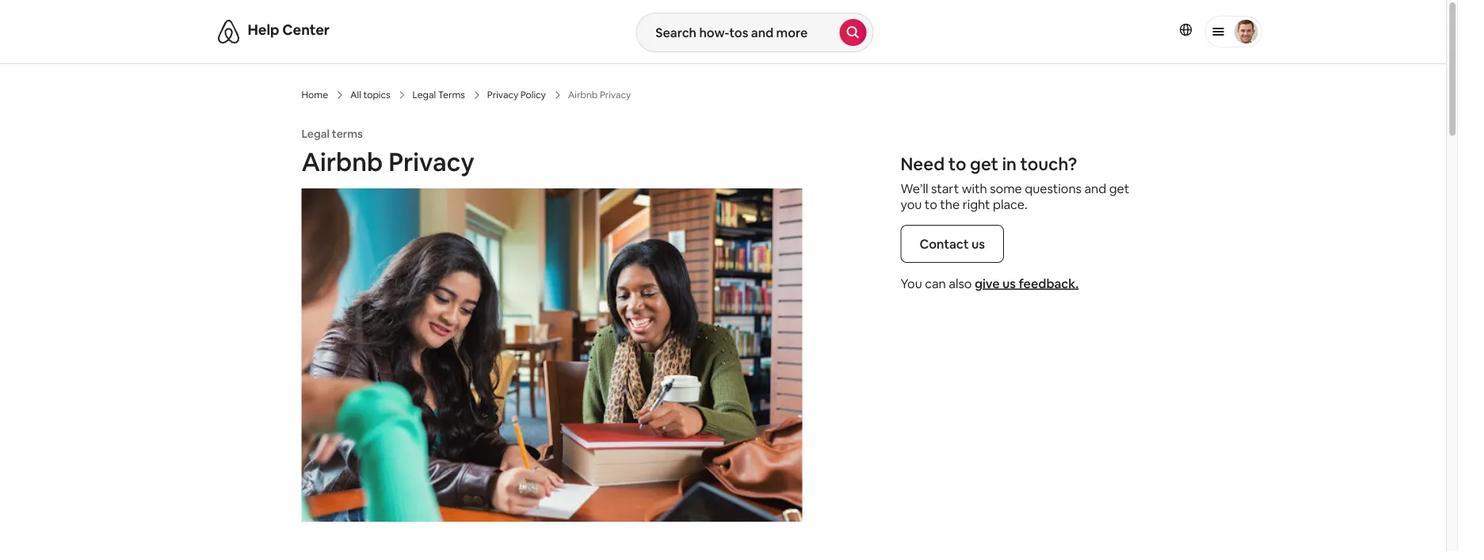 Task type: locate. For each thing, give the bounding box(es) containing it.
1 vertical spatial legal
[[302, 127, 330, 141]]

1 horizontal spatial legal
[[413, 89, 436, 101]]

topics
[[363, 89, 391, 101]]

us
[[972, 236, 986, 252], [1003, 276, 1017, 292]]

and
[[1085, 180, 1107, 197]]

privacy policy link
[[488, 89, 546, 101]]

legal for legal terms
[[413, 89, 436, 101]]

can
[[926, 276, 947, 292]]

all topics link
[[350, 89, 391, 101]]

1 vertical spatial us
[[1003, 276, 1017, 292]]

home link
[[302, 89, 328, 101]]

privacy down "legal terms" link
[[389, 145, 475, 178]]

0 vertical spatial privacy
[[488, 89, 519, 101]]

feedback.
[[1019, 276, 1079, 292]]

all
[[350, 89, 361, 101]]

some
[[990, 180, 1023, 197]]

0 horizontal spatial legal
[[302, 127, 330, 141]]

airbnb privacy
[[302, 145, 475, 178]]

1 horizontal spatial us
[[1003, 276, 1017, 292]]

0 vertical spatial get
[[971, 153, 999, 175]]

to left the
[[925, 196, 938, 213]]

also
[[949, 276, 972, 292]]

privacy
[[488, 89, 519, 101], [389, 145, 475, 178]]

legal
[[413, 89, 436, 101], [302, 127, 330, 141]]

center
[[282, 21, 330, 39]]

we'll
[[901, 180, 929, 197]]

main navigation menu image
[[1235, 20, 1259, 44]]

privacy left policy
[[488, 89, 519, 101]]

to
[[949, 153, 967, 175], [925, 196, 938, 213]]

0 horizontal spatial us
[[972, 236, 986, 252]]

0 vertical spatial to
[[949, 153, 967, 175]]

you
[[901, 276, 923, 292]]

0 vertical spatial legal
[[413, 89, 436, 101]]

None search field
[[636, 13, 874, 52]]

help center link
[[248, 21, 330, 39]]

get left in
[[971, 153, 999, 175]]

Search how-tos and more search field
[[637, 13, 840, 52]]

with
[[962, 180, 988, 197]]

0 vertical spatial us
[[972, 236, 986, 252]]

get
[[971, 153, 999, 175], [1110, 180, 1130, 197]]

get right and
[[1110, 180, 1130, 197]]

give us feedback. link
[[975, 276, 1079, 292]]

1 horizontal spatial to
[[949, 153, 967, 175]]

0 horizontal spatial to
[[925, 196, 938, 213]]

all topics
[[350, 89, 391, 101]]

1 vertical spatial to
[[925, 196, 938, 213]]

in
[[1003, 153, 1017, 175]]

help center
[[248, 21, 330, 39]]

to up start
[[949, 153, 967, 175]]

start
[[932, 180, 960, 197]]

us right give
[[1003, 276, 1017, 292]]

airbnb
[[302, 145, 383, 178]]

two people sitting at a table in a library, reviewing a document. image
[[302, 189, 803, 522], [302, 189, 803, 522]]

0 horizontal spatial privacy
[[389, 145, 475, 178]]

1 horizontal spatial privacy
[[488, 89, 519, 101]]

us right contact
[[972, 236, 986, 252]]

airbnb homepage image
[[216, 19, 241, 44]]

1 vertical spatial get
[[1110, 180, 1130, 197]]



Task type: vqa. For each thing, say whether or not it's contained in the screenshot.
help center link
yes



Task type: describe. For each thing, give the bounding box(es) containing it.
contact us link
[[901, 225, 1005, 263]]

need to get in touch? we'll start with some questions and get you to the right place.
[[901, 153, 1130, 213]]

contact us
[[920, 236, 986, 252]]

contact
[[920, 236, 969, 252]]

legal terms
[[302, 127, 363, 141]]

need
[[901, 153, 945, 175]]

policy
[[521, 89, 546, 101]]

give
[[975, 276, 1000, 292]]

home
[[302, 89, 328, 101]]

legal terms
[[413, 89, 465, 101]]

the
[[941, 196, 960, 213]]

you can also give us feedback.
[[901, 276, 1079, 292]]

legal terms link
[[413, 89, 465, 101]]

you
[[901, 196, 922, 213]]

legal for legal terms
[[302, 127, 330, 141]]

help
[[248, 21, 279, 39]]

1 horizontal spatial get
[[1110, 180, 1130, 197]]

place.
[[993, 196, 1028, 213]]

touch?
[[1021, 153, 1078, 175]]

right
[[963, 196, 991, 213]]

0 horizontal spatial get
[[971, 153, 999, 175]]

terms
[[332, 127, 363, 141]]

1 vertical spatial privacy
[[389, 145, 475, 178]]

privacy policy
[[488, 89, 546, 101]]

terms
[[438, 89, 465, 101]]

questions
[[1025, 180, 1082, 197]]



